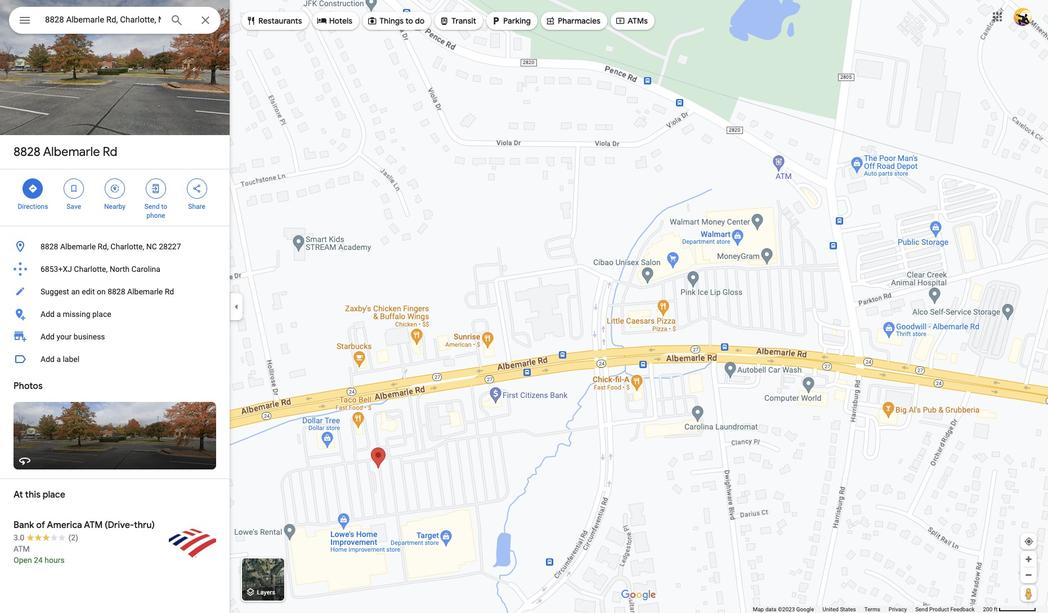 Task type: locate. For each thing, give the bounding box(es) containing it.
0 vertical spatial rd
[[103, 144, 117, 160]]

at this place
[[14, 489, 65, 501]]

send for send product feedback
[[916, 606, 928, 613]]

add left 'your'
[[41, 332, 55, 341]]

albemarle left rd,
[[60, 242, 96, 251]]

1 vertical spatial charlotte,
[[74, 265, 108, 274]]

charlotte,
[[111, 242, 144, 251], [74, 265, 108, 274]]

atm up open
[[14, 544, 30, 553]]

albemarle up 
[[43, 144, 100, 160]]

rd
[[103, 144, 117, 160], [165, 287, 174, 296]]

bank of america atm (drive-thru)
[[14, 520, 155, 531]]

rd inside button
[[165, 287, 174, 296]]

0 horizontal spatial to
[[161, 203, 167, 211]]

albemarle down carolina
[[127, 287, 163, 296]]

0 vertical spatial atm
[[84, 520, 103, 531]]

1 horizontal spatial send
[[916, 606, 928, 613]]

carolina
[[131, 265, 160, 274]]

footer containing map data ©2023 google
[[753, 606, 983, 613]]

1 vertical spatial place
[[43, 489, 65, 501]]

24
[[34, 556, 43, 565]]

1 vertical spatial atm
[[14, 544, 30, 553]]


[[28, 182, 38, 195]]

0 vertical spatial albemarle
[[43, 144, 100, 160]]

1 a from the top
[[57, 310, 61, 319]]

0 vertical spatial add
[[41, 310, 55, 319]]

terms
[[865, 606, 880, 613]]

1 vertical spatial to
[[161, 203, 167, 211]]

1 add from the top
[[41, 310, 55, 319]]

2 vertical spatial add
[[41, 355, 55, 364]]

 button
[[9, 7, 41, 36]]

send product feedback
[[916, 606, 975, 613]]

atm left (drive-
[[84, 520, 103, 531]]

footer
[[753, 606, 983, 613]]

open
[[14, 556, 32, 565]]

1 horizontal spatial 8828
[[41, 242, 58, 251]]

2 vertical spatial albemarle
[[127, 287, 163, 296]]

6853+xj
[[41, 265, 72, 274]]

send inside 'send to phone'
[[144, 203, 160, 211]]

label
[[63, 355, 79, 364]]

a left missing
[[57, 310, 61, 319]]

add for add your business
[[41, 332, 55, 341]]

business
[[74, 332, 105, 341]]

1 horizontal spatial place
[[92, 310, 111, 319]]

1 vertical spatial send
[[916, 606, 928, 613]]

8828 albemarle rd main content
[[0, 0, 230, 613]]

a
[[57, 310, 61, 319], [57, 355, 61, 364]]

None field
[[45, 13, 161, 26]]

a for label
[[57, 355, 61, 364]]


[[491, 15, 501, 27]]

0 vertical spatial place
[[92, 310, 111, 319]]

charlotte, up north
[[111, 242, 144, 251]]

to up phone
[[161, 203, 167, 211]]

terms button
[[865, 606, 880, 613]]

2 add from the top
[[41, 332, 55, 341]]

send up phone
[[144, 203, 160, 211]]

1 horizontal spatial rd
[[165, 287, 174, 296]]

albemarle inside 8828 albemarle rd, charlotte, nc 28227 button
[[60, 242, 96, 251]]

add a missing place button
[[0, 303, 230, 325]]

charlotte, up edit
[[74, 265, 108, 274]]

1 vertical spatial add
[[41, 332, 55, 341]]

rd down the 28227
[[165, 287, 174, 296]]

1 vertical spatial albemarle
[[60, 242, 96, 251]]

1 vertical spatial a
[[57, 355, 61, 364]]

send
[[144, 203, 160, 211], [916, 606, 928, 613]]

place inside button
[[92, 310, 111, 319]]

add
[[41, 310, 55, 319], [41, 332, 55, 341], [41, 355, 55, 364]]

footer inside google maps element
[[753, 606, 983, 613]]

missing
[[63, 310, 90, 319]]

place down on
[[92, 310, 111, 319]]

place
[[92, 310, 111, 319], [43, 489, 65, 501]]

send left product
[[916, 606, 928, 613]]

0 vertical spatial 8828
[[14, 144, 41, 160]]

add your business link
[[0, 325, 230, 348]]

8828 albemarle rd, charlotte, nc 28227
[[41, 242, 181, 251]]

0 vertical spatial to
[[406, 16, 413, 26]]

to left do
[[406, 16, 413, 26]]

0 vertical spatial charlotte,
[[111, 242, 144, 251]]

0 vertical spatial send
[[144, 203, 160, 211]]

0 vertical spatial a
[[57, 310, 61, 319]]

send for send to phone
[[144, 203, 160, 211]]

 transit
[[439, 15, 476, 27]]


[[246, 15, 256, 27]]

suggest an edit on 8828 albemarle rd
[[41, 287, 174, 296]]

united
[[823, 606, 839, 613]]

200 ft
[[983, 606, 998, 613]]

1 vertical spatial rd
[[165, 287, 174, 296]]

show your location image
[[1024, 537, 1034, 547]]

8828 for 8828 albemarle rd
[[14, 144, 41, 160]]

place right this
[[43, 489, 65, 501]]


[[18, 12, 32, 28]]

0 horizontal spatial rd
[[103, 144, 117, 160]]

0 horizontal spatial atm
[[14, 544, 30, 553]]

north
[[110, 265, 130, 274]]

suggest an edit on 8828 albemarle rd button
[[0, 280, 230, 303]]

none field inside 8828 albemarle rd, charlotte, nc 28227 field
[[45, 13, 161, 26]]


[[615, 15, 625, 27]]

atms
[[628, 16, 648, 26]]

2 a from the top
[[57, 355, 61, 364]]

add down suggest
[[41, 310, 55, 319]]

hours
[[45, 556, 65, 565]]

to
[[406, 16, 413, 26], [161, 203, 167, 211]]

send inside button
[[916, 606, 928, 613]]

 restaurants
[[246, 15, 302, 27]]

0 horizontal spatial 8828
[[14, 144, 41, 160]]

albemarle
[[43, 144, 100, 160], [60, 242, 96, 251], [127, 287, 163, 296]]

hotels
[[329, 16, 353, 26]]

add a label button
[[0, 348, 230, 370]]

2 vertical spatial 8828
[[108, 287, 125, 296]]


[[439, 15, 449, 27]]

rd up the 
[[103, 144, 117, 160]]

 hotels
[[317, 15, 353, 27]]

add inside add a label button
[[41, 355, 55, 364]]

28227
[[159, 242, 181, 251]]

bank
[[14, 520, 34, 531]]

0 horizontal spatial charlotte,
[[74, 265, 108, 274]]

america
[[47, 520, 82, 531]]

add inside add a missing place button
[[41, 310, 55, 319]]

united states button
[[823, 606, 856, 613]]

add inside add your business link
[[41, 332, 55, 341]]


[[546, 15, 556, 27]]

send to phone
[[144, 203, 167, 220]]

2 horizontal spatial 8828
[[108, 287, 125, 296]]

save
[[67, 203, 81, 211]]

united states
[[823, 606, 856, 613]]

of
[[36, 520, 45, 531]]

8828 right on
[[108, 287, 125, 296]]

add left label
[[41, 355, 55, 364]]

layers
[[257, 589, 275, 596]]

3.0 stars 2 reviews image
[[14, 532, 78, 543]]

(drive-
[[105, 520, 134, 531]]

atm
[[84, 520, 103, 531], [14, 544, 30, 553]]

8828 up 
[[14, 144, 41, 160]]

charlotte, inside button
[[111, 242, 144, 251]]

share
[[188, 203, 205, 211]]

to inside 'send to phone'
[[161, 203, 167, 211]]

0 horizontal spatial send
[[144, 203, 160, 211]]

8828
[[14, 144, 41, 160], [41, 242, 58, 251], [108, 287, 125, 296]]

google account: ben nelson  
(ben.nelson1980@gmail.com) image
[[1014, 8, 1032, 26]]

atm open 24 hours
[[14, 544, 65, 565]]

8828 up 6853+xj
[[41, 242, 58, 251]]

1 vertical spatial 8828
[[41, 242, 58, 251]]

3 add from the top
[[41, 355, 55, 364]]

6853+xj charlotte, north carolina
[[41, 265, 160, 274]]

a left label
[[57, 355, 61, 364]]

1 horizontal spatial atm
[[84, 520, 103, 531]]

your
[[57, 332, 72, 341]]

add a missing place
[[41, 310, 111, 319]]

1 horizontal spatial charlotte,
[[111, 242, 144, 251]]


[[192, 182, 202, 195]]

directions
[[18, 203, 48, 211]]

1 horizontal spatial to
[[406, 16, 413, 26]]



Task type: vqa. For each thing, say whether or not it's contained in the screenshot.
right Rouge
no



Task type: describe. For each thing, give the bounding box(es) containing it.
 parking
[[491, 15, 531, 27]]


[[110, 182, 120, 195]]

 things to do
[[367, 15, 425, 27]]

phone
[[146, 212, 165, 220]]

states
[[840, 606, 856, 613]]

things
[[380, 16, 404, 26]]

privacy button
[[889, 606, 907, 613]]

add for add a label
[[41, 355, 55, 364]]

add a label
[[41, 355, 79, 364]]

google maps element
[[0, 0, 1048, 613]]

edit
[[82, 287, 95, 296]]

8828 albemarle rd
[[14, 144, 117, 160]]

8828 albemarle rd, charlotte, nc 28227 button
[[0, 235, 230, 258]]

0 horizontal spatial place
[[43, 489, 65, 501]]

map
[[753, 606, 764, 613]]

ft
[[994, 606, 998, 613]]

map data ©2023 google
[[753, 606, 814, 613]]

transit
[[452, 16, 476, 26]]

6853+xj charlotte, north carolina button
[[0, 258, 230, 280]]


[[69, 182, 79, 195]]

add for add a missing place
[[41, 310, 55, 319]]

pharmacies
[[558, 16, 601, 26]]

200 ft button
[[983, 606, 1037, 613]]

feedback
[[951, 606, 975, 613]]


[[317, 15, 327, 27]]

suggest
[[41, 287, 69, 296]]

actions for 8828 albemarle rd region
[[0, 169, 230, 226]]

product
[[930, 606, 949, 613]]

rd,
[[98, 242, 109, 251]]

restaurants
[[258, 16, 302, 26]]

show street view coverage image
[[1021, 585, 1037, 602]]

 atms
[[615, 15, 648, 27]]

thru)
[[134, 520, 155, 531]]

charlotte, inside button
[[74, 265, 108, 274]]

data
[[765, 606, 777, 613]]

on
[[97, 287, 106, 296]]

at
[[14, 489, 23, 501]]

a for missing
[[57, 310, 61, 319]]

this
[[25, 489, 41, 501]]

8828 for 8828 albemarle rd, charlotte, nc 28227
[[41, 242, 58, 251]]

add your business
[[41, 332, 105, 341]]

collapse side panel image
[[230, 300, 243, 313]]

albemarle inside suggest an edit on 8828 albemarle rd button
[[127, 287, 163, 296]]

©2023
[[778, 606, 795, 613]]

atm inside "atm open 24 hours"
[[14, 544, 30, 553]]

albemarle for rd
[[43, 144, 100, 160]]

an
[[71, 287, 80, 296]]

3.0
[[14, 533, 24, 542]]

zoom out image
[[1025, 571, 1033, 579]]

to inside  things to do
[[406, 16, 413, 26]]

200
[[983, 606, 993, 613]]

albemarle for rd,
[[60, 242, 96, 251]]


[[151, 182, 161, 195]]

nc
[[146, 242, 157, 251]]

google
[[796, 606, 814, 613]]

nearby
[[104, 203, 126, 211]]

(2)
[[68, 533, 78, 542]]

 pharmacies
[[546, 15, 601, 27]]

photos
[[14, 381, 43, 392]]

parking
[[503, 16, 531, 26]]

 search field
[[9, 7, 221, 36]]

privacy
[[889, 606, 907, 613]]

send product feedback button
[[916, 606, 975, 613]]

8828 Albemarle Rd, Charlotte, NC 28227 field
[[9, 7, 221, 34]]

do
[[415, 16, 425, 26]]


[[367, 15, 377, 27]]

zoom in image
[[1025, 555, 1033, 564]]



